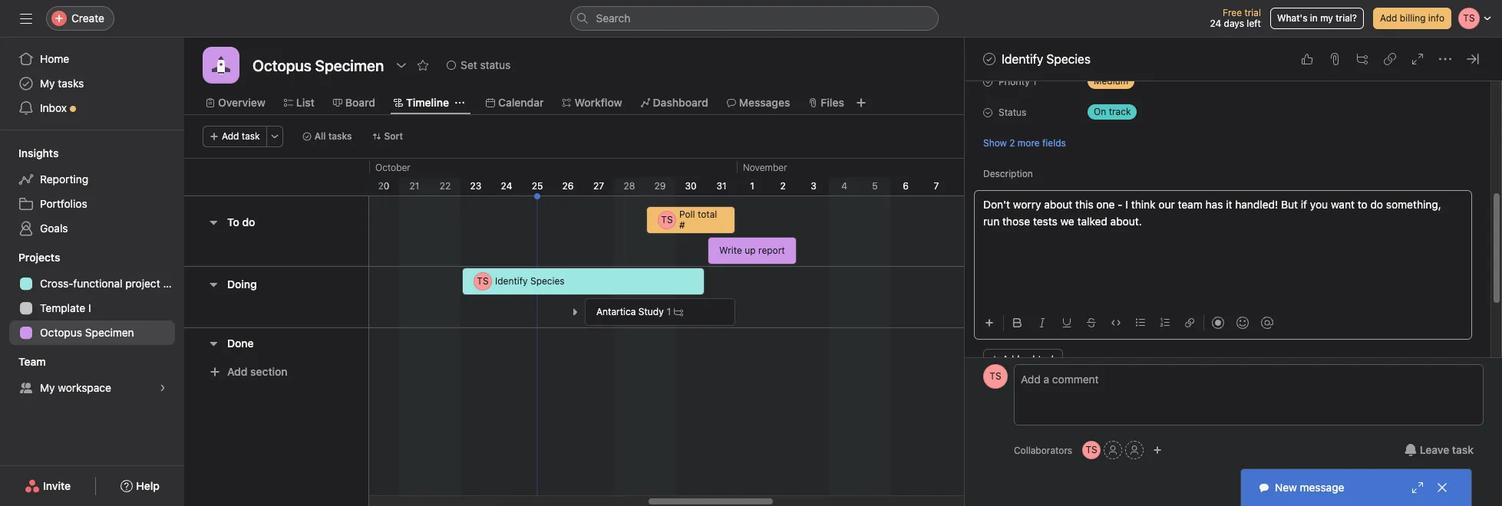 Task type: describe. For each thing, give the bounding box(es) containing it.
25
[[532, 180, 543, 192]]

hide sidebar image
[[20, 12, 32, 25]]

collapse task list for the section doing image
[[207, 279, 220, 291]]

leftcount image
[[675, 308, 684, 317]]

what's
[[1278, 12, 1308, 24]]

search list box
[[570, 6, 939, 31]]

strikethrough image
[[1088, 319, 1097, 328]]

add billing info
[[1381, 12, 1445, 24]]

0 vertical spatial ts button
[[984, 365, 1008, 389]]

all
[[315, 131, 326, 142]]

team button
[[0, 355, 46, 370]]

workspace
[[58, 382, 111, 395]]

reporting link
[[9, 167, 175, 192]]

insert an object image
[[985, 319, 995, 328]]

global element
[[0, 38, 184, 130]]

2 inside button
[[1010, 137, 1016, 149]]

done button
[[227, 330, 254, 358]]

add to starred image
[[417, 59, 429, 71]]

attachments: add a file to this task, identify species image
[[1329, 53, 1342, 65]]

completed image
[[981, 50, 999, 68]]

section
[[250, 366, 288, 379]]

study
[[639, 306, 664, 318]]

don't worry about this one - i think our team has it handled! but if you want to do something, run those tests we talked about. main content
[[965, 0, 1491, 482]]

copy task link image
[[1385, 53, 1397, 65]]

to
[[1358, 198, 1368, 211]]

octopus specimen
[[40, 326, 134, 339]]

6
[[903, 180, 909, 192]]

dashboard
[[653, 96, 709, 109]]

portfolios
[[40, 197, 87, 210]]

cross-functional project plan
[[40, 277, 184, 290]]

our
[[1159, 198, 1176, 211]]

Completed checkbox
[[981, 50, 999, 68]]

expand new message image
[[1412, 482, 1425, 495]]

0 horizontal spatial identify species
[[495, 276, 565, 287]]

rocket image
[[212, 56, 230, 74]]

tasks for my tasks
[[58, 77, 84, 90]]

26
[[563, 180, 574, 192]]

files
[[821, 96, 845, 109]]

add subtask image
[[1357, 53, 1369, 65]]

description
[[984, 168, 1034, 180]]

invite
[[43, 480, 71, 493]]

task for leave task
[[1453, 444, 1475, 457]]

numbered list image
[[1161, 319, 1170, 328]]

to
[[227, 216, 239, 229]]

set status button
[[440, 55, 518, 76]]

in
[[1311, 12, 1319, 24]]

28
[[624, 180, 635, 192]]

left
[[1247, 18, 1262, 29]]

20
[[378, 180, 390, 192]]

collapse task list for the section to do image
[[207, 217, 220, 229]]

0 horizontal spatial 2
[[781, 180, 786, 192]]

think
[[1132, 198, 1156, 211]]

more actions for this task image
[[1440, 53, 1452, 65]]

one
[[1097, 198, 1115, 211]]

add or remove collaborators image
[[1154, 446, 1163, 455]]

task for add task
[[242, 131, 260, 142]]

30
[[685, 180, 697, 192]]

info
[[1429, 12, 1445, 24]]

workflow link
[[563, 94, 623, 111]]

identify species inside dialog
[[1002, 52, 1091, 66]]

4
[[842, 180, 848, 192]]

we
[[1061, 215, 1075, 228]]

show 2 more fields button
[[984, 136, 1067, 150]]

insights element
[[0, 140, 184, 244]]

timeline
[[406, 96, 449, 109]]

don't worry about this one - i think our team has it handled! but if you want to do something, run those tests we talked about.
[[984, 198, 1445, 228]]

insights
[[18, 147, 59, 160]]

do inside button
[[242, 216, 255, 229]]

home
[[40, 52, 69, 65]]

on track
[[1094, 106, 1132, 118]]

24 inside free trial 24 days left
[[1211, 18, 1222, 29]]

something,
[[1387, 198, 1442, 211]]

free trial 24 days left
[[1211, 7, 1262, 29]]

toolbar inside don't worry about this one - i think our team has it handled! but if you want to do something, run those tests we talked about. main content
[[979, 306, 1473, 340]]

run
[[984, 215, 1000, 228]]

what's in my trial?
[[1278, 12, 1358, 24]]

functional
[[73, 277, 122, 290]]

this
[[1076, 198, 1094, 211]]

show subtasks for task antartica study image
[[571, 308, 580, 317]]

collaborators
[[1015, 445, 1073, 457]]

doing
[[227, 278, 257, 291]]

trial
[[1245, 7, 1262, 18]]

set
[[461, 58, 478, 71]]

emoji image
[[1237, 317, 1250, 329]]

#
[[680, 220, 685, 231]]

at mention image
[[1262, 317, 1274, 329]]

italics image
[[1038, 319, 1048, 328]]

identify species dialog
[[965, 0, 1503, 507]]

inbox link
[[9, 96, 175, 121]]

1 vertical spatial ts button
[[1083, 442, 1101, 460]]

add for add billing info
[[1381, 12, 1398, 24]]

about
[[1045, 198, 1073, 211]]

workflow
[[575, 96, 623, 109]]

i inside projects element
[[88, 302, 91, 315]]

21
[[410, 180, 420, 192]]

23
[[470, 180, 482, 192]]

my workspace
[[40, 382, 111, 395]]

sort button
[[365, 126, 410, 147]]

talked
[[1078, 215, 1108, 228]]

leave task
[[1421, 444, 1475, 457]]

show
[[984, 137, 1008, 149]]

team
[[1179, 198, 1203, 211]]

add for add section
[[227, 366, 248, 379]]

create button
[[46, 6, 114, 31]]

i inside don't worry about this one - i think our team has it handled! but if you want to do something, run those tests we talked about.
[[1126, 198, 1129, 211]]

add task button
[[203, 126, 267, 147]]

code image
[[1112, 319, 1121, 328]]

on track button
[[1082, 101, 1174, 123]]

my tasks link
[[9, 71, 175, 96]]

help
[[136, 480, 160, 493]]

close details image
[[1468, 53, 1480, 65]]

octopus
[[40, 326, 82, 339]]

help button
[[111, 473, 170, 501]]

reporting
[[40, 173, 88, 186]]

22
[[440, 180, 451, 192]]

all tasks button
[[295, 126, 359, 147]]

antartica
[[597, 306, 636, 318]]

species inside dialog
[[1047, 52, 1091, 66]]

0 horizontal spatial identify
[[495, 276, 528, 287]]

about.
[[1111, 215, 1143, 228]]

add section
[[227, 366, 288, 379]]

add section button
[[203, 359, 294, 386]]



Task type: vqa. For each thing, say whether or not it's contained in the screenshot.
'A'
no



Task type: locate. For each thing, give the bounding box(es) containing it.
2 my from the top
[[40, 382, 55, 395]]

0 horizontal spatial 24
[[501, 180, 513, 192]]

8
[[965, 180, 971, 192]]

1 horizontal spatial 1
[[751, 180, 755, 192]]

1 vertical spatial my
[[40, 382, 55, 395]]

1 horizontal spatial i
[[1126, 198, 1129, 211]]

1 vertical spatial identify
[[495, 276, 528, 287]]

link image
[[1186, 319, 1195, 328]]

add down overview link at the top
[[222, 131, 239, 142]]

poll total #
[[680, 209, 718, 231]]

my
[[1321, 12, 1334, 24]]

2 horizontal spatial 1
[[1033, 76, 1037, 88]]

1 vertical spatial 1
[[751, 180, 755, 192]]

want
[[1332, 198, 1356, 211]]

project
[[125, 277, 160, 290]]

ts button right collaborators
[[1083, 442, 1101, 460]]

collapse task list for the section done image
[[207, 338, 220, 350]]

list
[[296, 96, 315, 109]]

has
[[1206, 198, 1224, 211]]

see details, my workspace image
[[158, 384, 167, 393]]

add billing info button
[[1374, 8, 1452, 29]]

template
[[40, 302, 85, 315]]

1 horizontal spatial tasks
[[328, 131, 352, 142]]

files link
[[809, 94, 845, 111]]

more actions image
[[270, 132, 279, 141]]

1 horizontal spatial ts button
[[1083, 442, 1101, 460]]

24
[[1211, 18, 1222, 29], [501, 180, 513, 192]]

do inside don't worry about this one - i think our team has it handled! but if you want to do something, run those tests we talked about.
[[1371, 198, 1384, 211]]

home link
[[9, 47, 175, 71]]

to do
[[227, 216, 255, 229]]

done
[[227, 337, 254, 350]]

priority 1
[[999, 76, 1037, 88]]

1 horizontal spatial task
[[1453, 444, 1475, 457]]

0 horizontal spatial do
[[242, 216, 255, 229]]

board
[[345, 96, 376, 109]]

teams element
[[0, 349, 184, 404]]

0 vertical spatial add
[[1381, 12, 1398, 24]]

full screen image
[[1412, 53, 1425, 65]]

write up report
[[720, 245, 785, 257]]

search button
[[570, 6, 939, 31]]

goals
[[40, 222, 68, 235]]

0 vertical spatial 2
[[1010, 137, 1016, 149]]

1 vertical spatial do
[[242, 216, 255, 229]]

identify inside dialog
[[1002, 52, 1044, 66]]

show 2 more fields
[[984, 137, 1067, 149]]

tests
[[1034, 215, 1058, 228]]

1 vertical spatial identify species
[[495, 276, 565, 287]]

24 right the 23
[[501, 180, 513, 192]]

list link
[[284, 94, 315, 111]]

0 likes. click to like this task image
[[1302, 53, 1314, 65]]

bold image
[[1014, 319, 1023, 328]]

2 vertical spatial 1
[[667, 306, 671, 318]]

if
[[1302, 198, 1308, 211]]

task inside leave task button
[[1453, 444, 1475, 457]]

what's in my trial? button
[[1271, 8, 1365, 29]]

1 horizontal spatial 24
[[1211, 18, 1222, 29]]

my
[[40, 77, 55, 90], [40, 382, 55, 395]]

add down done button
[[227, 366, 248, 379]]

1 vertical spatial 2
[[781, 180, 786, 192]]

0 horizontal spatial i
[[88, 302, 91, 315]]

antartica study
[[597, 306, 664, 318]]

1 for priority 1
[[1033, 76, 1037, 88]]

calendar
[[498, 96, 544, 109]]

task right 'leave'
[[1453, 444, 1475, 457]]

1 my from the top
[[40, 77, 55, 90]]

my down team
[[40, 382, 55, 395]]

my for my workspace
[[40, 382, 55, 395]]

tasks for all tasks
[[328, 131, 352, 142]]

insights button
[[0, 146, 59, 161]]

add inside button
[[1381, 12, 1398, 24]]

task
[[242, 131, 260, 142], [1453, 444, 1475, 457]]

messages
[[739, 96, 791, 109]]

1 horizontal spatial identify
[[1002, 52, 1044, 66]]

0 vertical spatial 24
[[1211, 18, 1222, 29]]

1 down november
[[751, 180, 755, 192]]

0 vertical spatial do
[[1371, 198, 1384, 211]]

calendar link
[[486, 94, 544, 111]]

my for my tasks
[[40, 77, 55, 90]]

0 horizontal spatial task
[[242, 131, 260, 142]]

tasks inside 'dropdown button'
[[328, 131, 352, 142]]

0 horizontal spatial tasks
[[58, 77, 84, 90]]

my inside 'link'
[[40, 77, 55, 90]]

1 horizontal spatial species
[[1047, 52, 1091, 66]]

projects element
[[0, 244, 184, 349]]

board link
[[333, 94, 376, 111]]

status
[[480, 58, 511, 71]]

priority
[[999, 76, 1030, 88]]

29
[[655, 180, 666, 192]]

free
[[1223, 7, 1243, 18]]

poll
[[680, 209, 696, 220]]

task left the more actions icon
[[242, 131, 260, 142]]

ts button
[[984, 365, 1008, 389], [1083, 442, 1101, 460]]

31
[[717, 180, 727, 192]]

0 horizontal spatial ts button
[[984, 365, 1008, 389]]

1 horizontal spatial identify species
[[1002, 52, 1091, 66]]

days
[[1225, 18, 1245, 29]]

sort
[[384, 131, 403, 142]]

None text field
[[249, 51, 388, 79]]

1 vertical spatial species
[[531, 276, 565, 287]]

underline image
[[1063, 319, 1072, 328]]

more
[[1018, 137, 1040, 149]]

2 down november
[[781, 180, 786, 192]]

0 vertical spatial task
[[242, 131, 260, 142]]

identify species
[[1002, 52, 1091, 66], [495, 276, 565, 287]]

1 vertical spatial tasks
[[328, 131, 352, 142]]

1 vertical spatial i
[[88, 302, 91, 315]]

search
[[596, 12, 631, 25]]

overview link
[[206, 94, 266, 111]]

24 left the days
[[1211, 18, 1222, 29]]

my inside teams element
[[40, 382, 55, 395]]

add
[[1381, 12, 1398, 24], [222, 131, 239, 142], [227, 366, 248, 379]]

0 vertical spatial 1
[[1033, 76, 1037, 88]]

fields
[[1043, 137, 1067, 149]]

add left billing on the top right
[[1381, 12, 1398, 24]]

0 horizontal spatial species
[[531, 276, 565, 287]]

add task
[[222, 131, 260, 142]]

new message
[[1276, 482, 1345, 495]]

up
[[745, 245, 756, 257]]

1 vertical spatial add
[[222, 131, 239, 142]]

1 horizontal spatial do
[[1371, 198, 1384, 211]]

cross-
[[40, 277, 73, 290]]

toolbar
[[979, 306, 1473, 340]]

medium button
[[1082, 71, 1174, 92]]

0 horizontal spatial 1
[[667, 306, 671, 318]]

worry
[[1014, 198, 1042, 211]]

show options image
[[396, 59, 408, 71]]

my up inbox
[[40, 77, 55, 90]]

medium
[[1094, 75, 1129, 87]]

1 left leftcount image
[[667, 306, 671, 318]]

1 vertical spatial task
[[1453, 444, 1475, 457]]

cross-functional project plan link
[[9, 272, 184, 296]]

species
[[1047, 52, 1091, 66], [531, 276, 565, 287]]

2 vertical spatial add
[[227, 366, 248, 379]]

doing button
[[227, 271, 257, 299]]

0 vertical spatial identify species
[[1002, 52, 1091, 66]]

0 vertical spatial my
[[40, 77, 55, 90]]

0 vertical spatial species
[[1047, 52, 1091, 66]]

i up octopus specimen
[[88, 302, 91, 315]]

goals link
[[9, 217, 175, 241]]

create
[[71, 12, 104, 25]]

add tab image
[[856, 97, 868, 109]]

tab actions image
[[455, 98, 465, 108]]

octopus specimen link
[[9, 321, 175, 346]]

1 horizontal spatial 2
[[1010, 137, 1016, 149]]

1 vertical spatial 24
[[501, 180, 513, 192]]

status
[[999, 107, 1027, 118]]

i right - at the top right of the page
[[1126, 198, 1129, 211]]

task inside the add task button
[[242, 131, 260, 142]]

record a video image
[[1213, 317, 1225, 329]]

1 inside don't worry about this one - i think our team has it handled! but if you want to do something, run those tests we talked about. main content
[[1033, 76, 1037, 88]]

tasks down the home
[[58, 77, 84, 90]]

ts button down insert an object image
[[984, 365, 1008, 389]]

add for add task
[[222, 131, 239, 142]]

1 right priority
[[1033, 76, 1037, 88]]

close image
[[1437, 482, 1449, 495]]

1 inside november 1
[[751, 180, 755, 192]]

0 vertical spatial identify
[[1002, 52, 1044, 66]]

bulleted list image
[[1137, 319, 1146, 328]]

1 for november 1
[[751, 180, 755, 192]]

dashboard link
[[641, 94, 709, 111]]

0 vertical spatial i
[[1126, 198, 1129, 211]]

inbox
[[40, 101, 67, 114]]

2 left more
[[1010, 137, 1016, 149]]

leave task button
[[1395, 437, 1485, 465]]

-
[[1118, 198, 1123, 211]]

5
[[873, 180, 878, 192]]

plan
[[163, 277, 184, 290]]

october
[[376, 162, 411, 174]]

but
[[1282, 198, 1299, 211]]

tasks inside 'link'
[[58, 77, 84, 90]]

set status
[[461, 58, 511, 71]]

0 vertical spatial tasks
[[58, 77, 84, 90]]

don't
[[984, 198, 1011, 211]]

7
[[934, 180, 940, 192]]

tasks right all
[[328, 131, 352, 142]]



